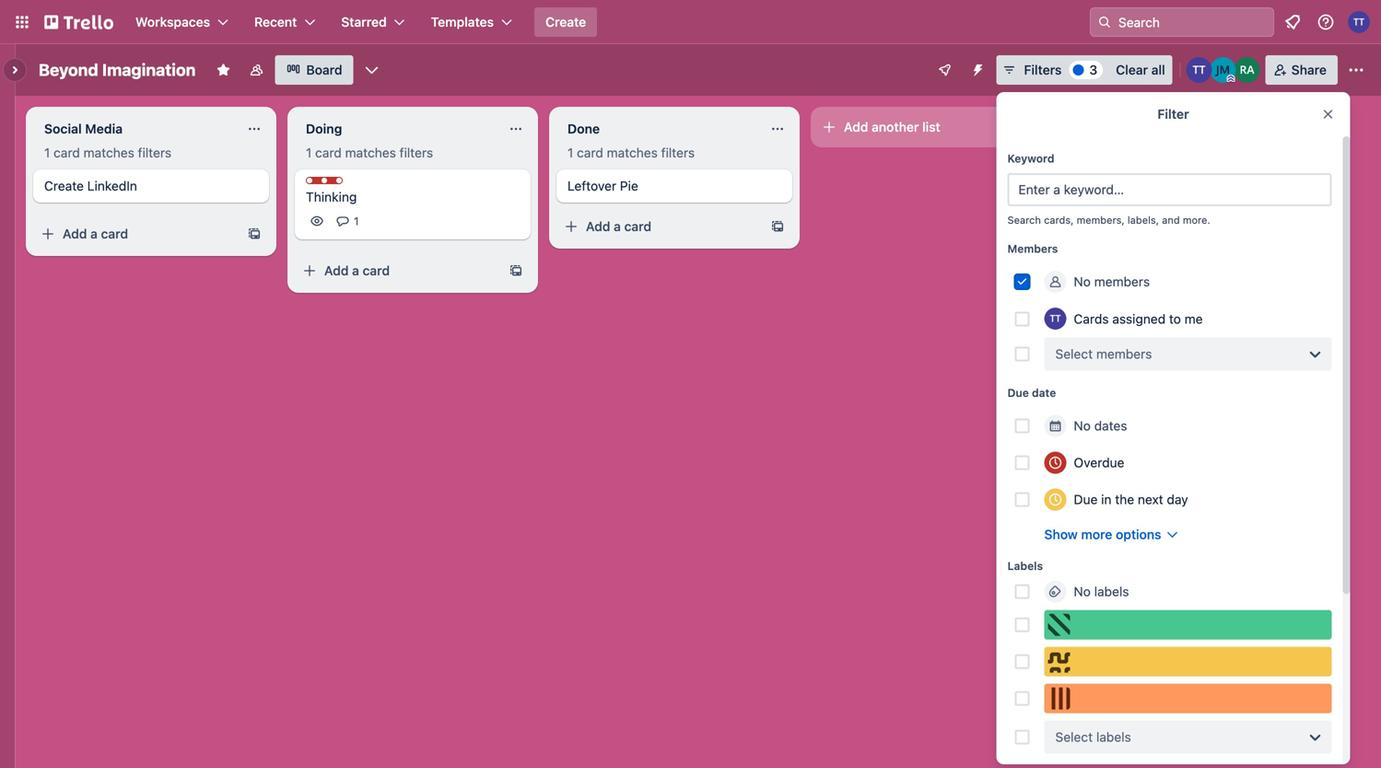 Task type: locate. For each thing, give the bounding box(es) containing it.
terry turtle (terryturtle) image
[[1349, 11, 1371, 33], [1045, 308, 1067, 330]]

1 down doing
[[306, 145, 312, 160]]

add for doing
[[325, 263, 349, 278]]

create from template… image
[[247, 227, 262, 242]]

2 filters from the left
[[400, 145, 433, 160]]

labels,
[[1128, 214, 1160, 226]]

card down social
[[54, 145, 80, 160]]

terry turtle (terryturtle) image right the open information menu image
[[1349, 11, 1371, 33]]

add a card down thinking
[[325, 263, 390, 278]]

a for pie
[[614, 219, 621, 234]]

a down thinking
[[352, 263, 359, 278]]

0 vertical spatial due
[[1008, 387, 1030, 400]]

1 down "done"
[[568, 145, 574, 160]]

no up cards
[[1074, 274, 1091, 289]]

0 vertical spatial create
[[546, 14, 586, 30]]

1 horizontal spatial filters
[[400, 145, 433, 160]]

add a card for linkedin
[[63, 226, 128, 242]]

1 vertical spatial members
[[1097, 347, 1153, 362]]

date
[[1033, 387, 1057, 400]]

pie
[[620, 178, 639, 194]]

matches
[[84, 145, 134, 160], [345, 145, 396, 160], [607, 145, 658, 160]]

create
[[546, 14, 586, 30], [44, 178, 84, 194]]

matches down doing text field
[[345, 145, 396, 160]]

1 horizontal spatial due
[[1074, 492, 1098, 508]]

0 horizontal spatial create from template… image
[[509, 264, 524, 278]]

members down cards assigned to me
[[1097, 347, 1153, 362]]

2 horizontal spatial 1 card matches filters
[[568, 145, 695, 160]]

add for social media
[[63, 226, 87, 242]]

due date
[[1008, 387, 1057, 400]]

1 select from the top
[[1056, 347, 1093, 362]]

assigned
[[1113, 311, 1166, 327]]

a down create linkedin at top
[[90, 226, 98, 242]]

matches down 'media' at the left top of page
[[84, 145, 134, 160]]

add
[[844, 119, 869, 135], [586, 219, 611, 234], [63, 226, 87, 242], [325, 263, 349, 278]]

Done text field
[[557, 114, 760, 144]]

2 no from the top
[[1074, 419, 1091, 434]]

labels
[[1095, 584, 1130, 600], [1097, 730, 1132, 745]]

a
[[614, 219, 621, 234], [90, 226, 98, 242], [352, 263, 359, 278]]

1 matches from the left
[[84, 145, 134, 160]]

1 vertical spatial terry turtle (terryturtle) image
[[1045, 308, 1067, 330]]

1 horizontal spatial matches
[[345, 145, 396, 160]]

2 horizontal spatial filters
[[662, 145, 695, 160]]

overdue
[[1074, 455, 1125, 471]]

1 horizontal spatial 1 card matches filters
[[306, 145, 433, 160]]

0 horizontal spatial due
[[1008, 387, 1030, 400]]

Enter a keyword… text field
[[1008, 173, 1333, 207]]

1 vertical spatial select
[[1056, 730, 1093, 745]]

card
[[54, 145, 80, 160], [315, 145, 342, 160], [577, 145, 604, 160], [625, 219, 652, 234], [101, 226, 128, 242], [363, 263, 390, 278]]

create from template… image
[[771, 219, 785, 234], [509, 264, 524, 278]]

1 card matches filters up pie
[[568, 145, 695, 160]]

3 filters from the left
[[662, 145, 695, 160]]

board link
[[275, 55, 354, 85]]

due left in
[[1074, 492, 1098, 508]]

add another list button
[[811, 107, 1062, 148]]

filters down social media text box
[[138, 145, 172, 160]]

1 1 card matches filters from the left
[[44, 145, 172, 160]]

labels down "show more options" button
[[1095, 584, 1130, 600]]

1 card matches filters down doing text field
[[306, 145, 433, 160]]

this member is an admin of this board. image
[[1228, 75, 1236, 83]]

add a card button down create linkedin link
[[33, 219, 240, 249]]

share
[[1292, 62, 1328, 77]]

1 card matches filters for done
[[568, 145, 695, 160]]

due for due in the next day
[[1074, 492, 1098, 508]]

1 vertical spatial no
[[1074, 419, 1091, 434]]

thoughts thinking
[[306, 178, 375, 205]]

no dates
[[1074, 419, 1128, 434]]

0 horizontal spatial a
[[90, 226, 98, 242]]

add down create linkedin at top
[[63, 226, 87, 242]]

matches up pie
[[607, 145, 658, 160]]

matches for done
[[607, 145, 658, 160]]

no members
[[1074, 274, 1151, 289]]

create from template… image for done
[[771, 219, 785, 234]]

1 vertical spatial create from template… image
[[509, 264, 524, 278]]

add a card down create linkedin at top
[[63, 226, 128, 242]]

0 horizontal spatial filters
[[138, 145, 172, 160]]

0 vertical spatial create from template… image
[[771, 219, 785, 234]]

add a card button for leftover pie
[[557, 212, 763, 242]]

all
[[1152, 62, 1166, 77]]

open information menu image
[[1317, 13, 1336, 31]]

create for create linkedin
[[44, 178, 84, 194]]

filters for done
[[662, 145, 695, 160]]

matches for doing
[[345, 145, 396, 160]]

3 no from the top
[[1074, 584, 1091, 600]]

filters down done text box
[[662, 145, 695, 160]]

Doing text field
[[295, 114, 498, 144]]

doing
[[306, 121, 342, 136]]

color: green, title: none element
[[1045, 611, 1333, 640]]

0 vertical spatial labels
[[1095, 584, 1130, 600]]

add left the another
[[844, 119, 869, 135]]

templates button
[[420, 7, 524, 37]]

0 vertical spatial no
[[1074, 274, 1091, 289]]

members
[[1095, 274, 1151, 289], [1097, 347, 1153, 362]]

2 horizontal spatial a
[[614, 219, 621, 234]]

labels
[[1008, 560, 1044, 573]]

create linkedin
[[44, 178, 137, 194]]

1 horizontal spatial create
[[546, 14, 586, 30]]

a down pie
[[614, 219, 621, 234]]

add down thinking
[[325, 263, 349, 278]]

2 matches from the left
[[345, 145, 396, 160]]

no down more
[[1074, 584, 1091, 600]]

show more options button
[[1045, 526, 1181, 544]]

3 1 card matches filters from the left
[[568, 145, 695, 160]]

1 horizontal spatial terry turtle (terryturtle) image
[[1349, 11, 1371, 33]]

members up cards assigned to me
[[1095, 274, 1151, 289]]

0 horizontal spatial matches
[[84, 145, 134, 160]]

members
[[1008, 242, 1059, 255]]

1 horizontal spatial create from template… image
[[771, 219, 785, 234]]

3 matches from the left
[[607, 145, 658, 160]]

1 filters from the left
[[138, 145, 172, 160]]

due
[[1008, 387, 1030, 400], [1074, 492, 1098, 508]]

0 horizontal spatial add a card button
[[33, 219, 240, 249]]

filters
[[138, 145, 172, 160], [400, 145, 433, 160], [662, 145, 695, 160]]

share button
[[1266, 55, 1339, 85]]

filters down doing text field
[[400, 145, 433, 160]]

card down thinking link
[[363, 263, 390, 278]]

recent button
[[243, 7, 327, 37]]

another
[[872, 119, 919, 135]]

add down leftover pie
[[586, 219, 611, 234]]

leftover pie
[[568, 178, 639, 194]]

add a card down pie
[[586, 219, 652, 234]]

media
[[85, 121, 123, 136]]

add a card
[[586, 219, 652, 234], [63, 226, 128, 242], [325, 263, 390, 278]]

no for no members
[[1074, 274, 1091, 289]]

no
[[1074, 274, 1091, 289], [1074, 419, 1091, 434], [1074, 584, 1091, 600]]

add a card button
[[557, 212, 763, 242], [33, 219, 240, 249], [295, 256, 502, 286]]

1 horizontal spatial a
[[352, 263, 359, 278]]

1 down social
[[44, 145, 50, 160]]

automation image
[[964, 55, 990, 81]]

2 vertical spatial no
[[1074, 584, 1091, 600]]

1 vertical spatial labels
[[1097, 730, 1132, 745]]

0 vertical spatial select
[[1056, 347, 1093, 362]]

2 select from the top
[[1056, 730, 1093, 745]]

create inside button
[[546, 14, 586, 30]]

2 horizontal spatial add a card
[[586, 219, 652, 234]]

add a card button down leftover pie "link"
[[557, 212, 763, 242]]

0 horizontal spatial create
[[44, 178, 84, 194]]

customize views image
[[363, 61, 381, 79]]

2 1 card matches filters from the left
[[306, 145, 433, 160]]

no left dates
[[1074, 419, 1091, 434]]

1 horizontal spatial add a card
[[325, 263, 390, 278]]

due left the date
[[1008, 387, 1030, 400]]

1 card matches filters for social media
[[44, 145, 172, 160]]

select members
[[1056, 347, 1153, 362]]

done
[[568, 121, 600, 136]]

select for select labels
[[1056, 730, 1093, 745]]

2 horizontal spatial add a card button
[[557, 212, 763, 242]]

options
[[1116, 527, 1162, 543]]

3
[[1090, 62, 1098, 77]]

starred button
[[330, 7, 416, 37]]

create button
[[535, 7, 598, 37]]

add a card button down thinking link
[[295, 256, 502, 286]]

labels down color: orange, title: none element
[[1097, 730, 1132, 745]]

1 card matches filters
[[44, 145, 172, 160], [306, 145, 433, 160], [568, 145, 695, 160]]

dates
[[1095, 419, 1128, 434]]

filter
[[1158, 106, 1190, 122]]

clear all
[[1117, 62, 1166, 77]]

1 no from the top
[[1074, 274, 1091, 289]]

1 vertical spatial create
[[44, 178, 84, 194]]

0 vertical spatial members
[[1095, 274, 1151, 289]]

1 card matches filters down 'media' at the left top of page
[[44, 145, 172, 160]]

0 horizontal spatial 1 card matches filters
[[44, 145, 172, 160]]

1
[[44, 145, 50, 160], [306, 145, 312, 160], [568, 145, 574, 160], [354, 215, 359, 228]]

show menu image
[[1348, 61, 1366, 79]]

terry turtle (terryturtle) image left cards
[[1045, 308, 1067, 330]]

0 horizontal spatial add a card
[[63, 226, 128, 242]]

leftover
[[568, 178, 617, 194]]

0 horizontal spatial terry turtle (terryturtle) image
[[1045, 308, 1067, 330]]

social
[[44, 121, 82, 136]]

2 horizontal spatial matches
[[607, 145, 658, 160]]

1 vertical spatial due
[[1074, 492, 1098, 508]]

color: yellow, title: none element
[[1045, 648, 1333, 677]]

me
[[1185, 311, 1204, 327]]

select
[[1056, 347, 1093, 362], [1056, 730, 1093, 745]]



Task type: describe. For each thing, give the bounding box(es) containing it.
color: orange, title: none element
[[1045, 685, 1333, 714]]

create for create
[[546, 14, 586, 30]]

add for done
[[586, 219, 611, 234]]

close popover image
[[1322, 107, 1336, 122]]

1 down thoughts thinking
[[354, 215, 359, 228]]

filters for social media
[[138, 145, 172, 160]]

leftover pie link
[[568, 177, 782, 195]]

due for due date
[[1008, 387, 1030, 400]]

back to home image
[[44, 7, 113, 37]]

workspace visible image
[[249, 63, 264, 77]]

create from template… image for doing
[[509, 264, 524, 278]]

cards,
[[1045, 214, 1074, 226]]

terry turtle (terryturtle) image
[[1187, 57, 1213, 83]]

labels for select labels
[[1097, 730, 1132, 745]]

select labels
[[1056, 730, 1132, 745]]

power ups image
[[938, 63, 953, 77]]

1 card matches filters for doing
[[306, 145, 433, 160]]

show
[[1045, 527, 1078, 543]]

in
[[1102, 492, 1112, 508]]

1 for done
[[568, 145, 574, 160]]

filters for doing
[[400, 145, 433, 160]]

due in the next day
[[1074, 492, 1189, 508]]

a for linkedin
[[90, 226, 98, 242]]

Board name text field
[[30, 55, 205, 85]]

starred
[[341, 14, 387, 30]]

cards assigned to me
[[1074, 311, 1204, 327]]

add inside button
[[844, 119, 869, 135]]

labels for no labels
[[1095, 584, 1130, 600]]

no for no dates
[[1074, 419, 1091, 434]]

next
[[1138, 492, 1164, 508]]

clear all button
[[1109, 55, 1173, 85]]

workspaces
[[136, 14, 210, 30]]

1 for doing
[[306, 145, 312, 160]]

templates
[[431, 14, 494, 30]]

thoughts
[[325, 178, 375, 191]]

members for no members
[[1095, 274, 1151, 289]]

show more options
[[1045, 527, 1162, 543]]

card down "done"
[[577, 145, 604, 160]]

cards
[[1074, 311, 1110, 327]]

jeremy miller (jeremymiller198) image
[[1211, 57, 1237, 83]]

1 horizontal spatial add a card button
[[295, 256, 502, 286]]

card down "linkedin"
[[101, 226, 128, 242]]

1 for social media
[[44, 145, 50, 160]]

star or unstar board image
[[216, 63, 231, 77]]

to
[[1170, 311, 1182, 327]]

add a card button for create linkedin
[[33, 219, 240, 249]]

imagination
[[102, 60, 196, 80]]

the
[[1116, 492, 1135, 508]]

more.
[[1184, 214, 1211, 226]]

clear
[[1117, 62, 1149, 77]]

card down doing
[[315, 145, 342, 160]]

search cards, members, labels, and more.
[[1008, 214, 1211, 226]]

0 notifications image
[[1282, 11, 1304, 33]]

beyond
[[39, 60, 98, 80]]

color: bold red, title: "thoughts" element
[[306, 177, 375, 191]]

filters
[[1025, 62, 1062, 77]]

ruby anderson (rubyanderson7) image
[[1235, 57, 1261, 83]]

Social Media text field
[[33, 114, 236, 144]]

recent
[[254, 14, 297, 30]]

social media
[[44, 121, 123, 136]]

add a card for pie
[[586, 219, 652, 234]]

thinking
[[306, 189, 357, 205]]

members,
[[1077, 214, 1125, 226]]

add another list
[[844, 119, 941, 135]]

search
[[1008, 214, 1042, 226]]

keyword
[[1008, 152, 1055, 165]]

more
[[1082, 527, 1113, 543]]

create linkedin link
[[44, 177, 258, 195]]

0 vertical spatial terry turtle (terryturtle) image
[[1349, 11, 1371, 33]]

card down pie
[[625, 219, 652, 234]]

select for select members
[[1056, 347, 1093, 362]]

matches for social media
[[84, 145, 134, 160]]

beyond imagination
[[39, 60, 196, 80]]

no for no labels
[[1074, 584, 1091, 600]]

members for select members
[[1097, 347, 1153, 362]]

primary element
[[0, 0, 1382, 44]]

list
[[923, 119, 941, 135]]

board
[[306, 62, 343, 77]]

workspaces button
[[124, 7, 240, 37]]

and
[[1163, 214, 1181, 226]]

linkedin
[[87, 178, 137, 194]]

thinking link
[[306, 188, 520, 207]]

no labels
[[1074, 584, 1130, 600]]

Search field
[[1113, 8, 1274, 36]]

day
[[1168, 492, 1189, 508]]

search image
[[1098, 15, 1113, 30]]



Task type: vqa. For each thing, say whether or not it's contained in the screenshot.
1st 'Starred Icon' from the bottom
no



